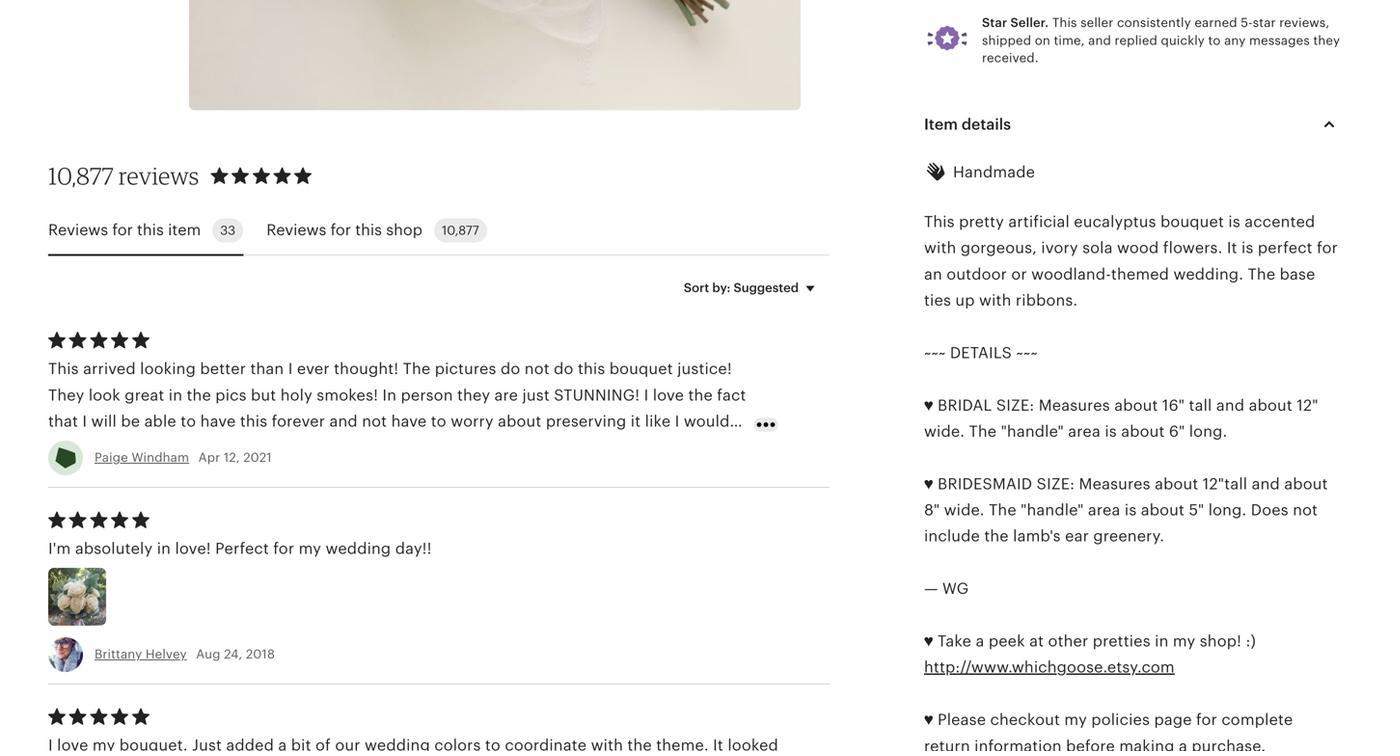 Task type: describe. For each thing, give the bounding box(es) containing it.
than
[[250, 361, 284, 378]]

2 have from the left
[[391, 413, 427, 430]]

and inside "this arrived looking better than i ever thought! the pictures do not do this bouquet justice! they look great in the pics but holy smokes! in person they are just stunning! i love the fact that i will be able to have this forever and not have to worry about preserving it like i would with live flowers! thank you whichgoose for creating such a beautiful timeless piece!"
[[329, 413, 358, 430]]

take
[[938, 633, 972, 650]]

about left 6"
[[1121, 423, 1165, 440]]

smokes!
[[317, 387, 378, 404]]

sort by: suggested button
[[669, 268, 836, 308]]

10,877 for 10,877
[[442, 223, 479, 238]]

replied
[[1115, 33, 1158, 48]]

flowers.
[[1163, 239, 1223, 257]]

whichgoose
[[260, 439, 353, 457]]

person
[[401, 387, 453, 404]]

timeless
[[574, 439, 637, 457]]

for inside "this arrived looking better than i ever thought! the pictures do not do this bouquet justice! they look great in the pics but holy smokes! in person they are just stunning! i love the fact that i will be able to have this forever and not have to worry about preserving it like i would with live flowers! thank you whichgoose for creating such a beautiful timeless piece!"
[[358, 439, 379, 457]]

the inside "this arrived looking better than i ever thought! the pictures do not do this bouquet justice! they look great in the pics but holy smokes! in person they are just stunning! i love the fact that i will be able to have this forever and not have to worry about preserving it like i would with live flowers! thank you whichgoose for creating such a beautiful timeless piece!"
[[403, 361, 431, 378]]

area inside ♥ bridesmaid size: measures about 12"tall and about 8" wide. the "handle" area is about 5" long. does not include the lamb's ear greenery.
[[1088, 502, 1121, 519]]

this for seller
[[1052, 16, 1077, 30]]

2 do from the left
[[554, 361, 574, 378]]

this down but
[[240, 413, 267, 430]]

windham
[[132, 451, 189, 465]]

paige windham link
[[95, 451, 189, 465]]

for inside this pretty artificial eucalyptus bouquet is accented with gorgeous, ivory sola wood flowers.  it is perfect for an outdoor or woodland-themed wedding. the base ties up with ribbons.
[[1317, 239, 1338, 257]]

received.
[[982, 51, 1039, 65]]

this left item
[[137, 222, 164, 239]]

seller.
[[1010, 16, 1049, 30]]

sort
[[684, 281, 709, 295]]

shop
[[386, 222, 423, 239]]

will
[[91, 413, 117, 430]]

details
[[950, 344, 1012, 362]]

~~~ details ~~~
[[924, 344, 1038, 362]]

bouquet inside "this arrived looking better than i ever thought! the pictures do not do this bouquet justice! they look great in the pics but holy smokes! in person they are just stunning! i love the fact that i will be able to have this forever and not have to worry about preserving it like i would with live flowers! thank you whichgoose for creating such a beautiful timeless piece!"
[[609, 361, 673, 378]]

they inside this seller consistently earned 5-star reviews, shipped on time, and replied quickly to any messages they received.
[[1313, 33, 1340, 48]]

ever
[[297, 361, 330, 378]]

live
[[85, 439, 111, 457]]

0 horizontal spatial to
[[181, 413, 196, 430]]

paige windham apr 12, 2021
[[95, 451, 272, 465]]

measures for area
[[1039, 397, 1110, 414]]

the inside the '♥ bridal size:  measures about 16" tall and about 12" wide. the "handle" area is about 6" long.'
[[969, 423, 997, 440]]

love
[[653, 387, 684, 404]]

0 vertical spatial my
[[299, 540, 321, 558]]

size: for bridal
[[996, 397, 1034, 414]]

the inside ♥ bridesmaid size: measures about 12"tall and about 8" wide. the "handle" area is about 5" long. does not include the lamb's ear greenery.
[[989, 502, 1017, 519]]

size: for bridesmaid
[[1037, 475, 1075, 493]]

pics
[[215, 387, 247, 404]]

2 ~~~ from the left
[[1016, 344, 1038, 362]]

6"
[[1169, 423, 1185, 440]]

return
[[924, 738, 970, 752]]

33
[[220, 223, 236, 238]]

item details
[[924, 116, 1011, 133]]

be
[[121, 413, 140, 430]]

page
[[1154, 712, 1192, 729]]

wedding.
[[1174, 266, 1244, 283]]

thought!
[[334, 361, 399, 378]]

on
[[1035, 33, 1050, 48]]

16"
[[1162, 397, 1185, 414]]

i right like
[[675, 413, 680, 430]]

1 horizontal spatial the
[[688, 387, 713, 404]]

they
[[48, 387, 84, 404]]

forever
[[272, 413, 325, 430]]

1 have from the left
[[200, 413, 236, 430]]

1 vertical spatial in
[[157, 540, 171, 558]]

but
[[251, 387, 276, 404]]

flowers!
[[115, 439, 175, 457]]

1 ~~~ from the left
[[924, 344, 946, 362]]

is inside ♥ bridesmaid size: measures about 12"tall and about 8" wide. the "handle" area is about 5" long. does not include the lamb's ear greenery.
[[1125, 502, 1137, 519]]

reviews for this shop
[[266, 222, 423, 239]]

complete
[[1222, 712, 1293, 729]]

beautiful
[[503, 439, 570, 457]]

love!
[[175, 540, 211, 558]]

and inside the '♥ bridal size:  measures about 16" tall and about 12" wide. the "handle" area is about 6" long.'
[[1216, 397, 1245, 414]]

able
[[144, 413, 176, 430]]

—
[[924, 580, 938, 598]]

a inside ♥ please checkout my policies page for complete return information before making a purchase.
[[1179, 738, 1188, 752]]

purchase.
[[1192, 738, 1266, 752]]

this arrived looking better than i ever thought! the pictures do not do this bouquet justice! they look great in the pics but holy smokes! in person they are just stunning! i love the fact that i will be able to have this forever and not have to worry about preserving it like i would with live flowers! thank you whichgoose for creating such a beautiful timeless piece!
[[48, 361, 746, 457]]

it
[[631, 413, 641, 430]]

wood
[[1117, 239, 1159, 257]]

and inside ♥ bridesmaid size: measures about 12"tall and about 8" wide. the "handle" area is about 5" long. does not include the lamb's ear greenery.
[[1252, 475, 1280, 493]]

justice!
[[677, 361, 732, 378]]

up
[[955, 292, 975, 309]]

about inside "this arrived looking better than i ever thought! the pictures do not do this bouquet justice! they look great in the pics but holy smokes! in person they are just stunning! i love the fact that i will be able to have this forever and not have to worry about preserving it like i would with live flowers! thank you whichgoose for creating such a beautiful timeless piece!"
[[498, 413, 542, 430]]

would
[[684, 413, 730, 430]]

and inside this seller consistently earned 5-star reviews, shipped on time, and replied quickly to any messages they received.
[[1088, 33, 1111, 48]]

reviews for this item
[[48, 222, 201, 239]]

base
[[1280, 266, 1315, 283]]

about left 12"
[[1249, 397, 1293, 414]]

star
[[982, 16, 1007, 30]]

great
[[125, 387, 164, 404]]

about left 5"
[[1141, 502, 1185, 519]]

quickly
[[1161, 33, 1205, 48]]

tall
[[1189, 397, 1212, 414]]

about up 5"
[[1155, 475, 1199, 493]]

wide. inside the '♥ bridal size:  measures about 16" tall and about 12" wide. the "handle" area is about 6" long.'
[[924, 423, 965, 440]]

i left will
[[82, 413, 87, 430]]

ear
[[1065, 528, 1089, 545]]

my inside ♥ take a peek at other pretties in my shop! :) http://www.whichgoose.etsy.com
[[1173, 633, 1196, 650]]

policies
[[1091, 712, 1150, 729]]

the for bridesmaid
[[984, 528, 1009, 545]]

like
[[645, 413, 671, 430]]

wg
[[942, 580, 969, 598]]

seller
[[1081, 16, 1114, 30]]

peek
[[989, 633, 1025, 650]]

reviews for reviews for this item
[[48, 222, 108, 239]]

i left "ever"
[[288, 361, 293, 378]]

the for arrived
[[187, 387, 211, 404]]

you
[[228, 439, 256, 457]]

i'm absolutely in love! perfect for my wedding day!!
[[48, 540, 432, 558]]

item details button
[[907, 101, 1358, 148]]

♥ take a peek at other pretties in my shop! :) http://www.whichgoose.etsy.com
[[924, 633, 1256, 676]]

measures for is
[[1079, 475, 1151, 493]]

or
[[1011, 266, 1027, 283]]

the inside this pretty artificial eucalyptus bouquet is accented with gorgeous, ivory sola wood flowers.  it is perfect for an outdoor or woodland-themed wedding. the base ties up with ribbons.
[[1248, 266, 1276, 283]]

does
[[1251, 502, 1289, 519]]

pretties
[[1093, 633, 1151, 650]]

♥ for ♥ bridal size:  measures about 16" tall and about 12" wide. the "handle" area is about 6" long.
[[924, 397, 934, 414]]

1 horizontal spatial not
[[525, 361, 550, 378]]

wide. inside ♥ bridesmaid size: measures about 12"tall and about 8" wide. the "handle" area is about 5" long. does not include the lamb's ear greenery.
[[944, 502, 985, 519]]

greenery.
[[1093, 528, 1165, 545]]

preserving
[[546, 413, 626, 430]]

brittany helvey aug 24, 2018
[[95, 648, 275, 662]]

woodland-
[[1031, 266, 1111, 283]]

long. inside ♥ bridesmaid size: measures about 12"tall and about 8" wide. the "handle" area is about 5" long. does not include the lamb's ear greenery.
[[1208, 502, 1247, 519]]

eucalyptus
[[1074, 213, 1156, 230]]



Task type: vqa. For each thing, say whether or not it's contained in the screenshot.
an
yes



Task type: locate. For each thing, give the bounding box(es) containing it.
1 ♥ from the top
[[924, 397, 934, 414]]

not up "just"
[[525, 361, 550, 378]]

star
[[1253, 16, 1276, 30]]

the
[[187, 387, 211, 404], [688, 387, 713, 404], [984, 528, 1009, 545]]

2 horizontal spatial not
[[1293, 502, 1318, 519]]

size: inside the '♥ bridal size:  measures about 16" tall and about 12" wide. the "handle" area is about 6" long.'
[[996, 397, 1034, 414]]

12"tall
[[1203, 475, 1248, 493]]

10,877 for 10,877 reviews
[[48, 161, 114, 190]]

area inside the '♥ bridal size:  measures about 16" tall and about 12" wide. the "handle" area is about 6" long.'
[[1068, 423, 1101, 440]]

and up does
[[1252, 475, 1280, 493]]

size: up lamb's at the bottom of page
[[1037, 475, 1075, 493]]

this up 'stunning!' on the bottom left of page
[[578, 361, 605, 378]]

10,877 right shop
[[442, 223, 479, 238]]

it
[[1227, 239, 1237, 257]]

♥ for ♥ take a peek at other pretties in my shop! :) http://www.whichgoose.etsy.com
[[924, 633, 934, 650]]

1 horizontal spatial do
[[554, 361, 574, 378]]

0 vertical spatial in
[[169, 387, 182, 404]]

pretty
[[959, 213, 1004, 230]]

♥ for ♥ please checkout my policies page for complete return information before making a purchase.
[[924, 712, 934, 729]]

in right pretties
[[1155, 633, 1169, 650]]

reviews down 10,877 reviews
[[48, 222, 108, 239]]

0 vertical spatial bouquet
[[1161, 213, 1224, 230]]

do up 'stunning!' on the bottom left of page
[[554, 361, 574, 378]]

0 vertical spatial this
[[1052, 16, 1077, 30]]

to right able in the left of the page
[[181, 413, 196, 430]]

2 vertical spatial in
[[1155, 633, 1169, 650]]

1 horizontal spatial bouquet
[[1161, 213, 1224, 230]]

♥ left the bridal
[[924, 397, 934, 414]]

12"
[[1297, 397, 1318, 414]]

i left the love
[[644, 387, 649, 404]]

for inside ♥ please checkout my policies page for complete return information before making a purchase.
[[1196, 712, 1217, 729]]

0 horizontal spatial this
[[48, 361, 79, 378]]

view details of this review photo by brittany helvey image
[[48, 568, 106, 626]]

reviews for reviews for this shop
[[266, 222, 326, 239]]

0 horizontal spatial my
[[299, 540, 321, 558]]

my inside ♥ please checkout my policies page for complete return information before making a purchase.
[[1064, 712, 1087, 729]]

about down are
[[498, 413, 542, 430]]

handmade
[[953, 164, 1035, 181]]

0 vertical spatial 10,877
[[48, 161, 114, 190]]

0 horizontal spatial they
[[457, 387, 490, 404]]

2 vertical spatial my
[[1064, 712, 1087, 729]]

and
[[1088, 33, 1111, 48], [1216, 397, 1245, 414], [329, 413, 358, 430], [1252, 475, 1280, 493]]

10,877
[[48, 161, 114, 190], [442, 223, 479, 238]]

measures inside ♥ bridesmaid size: measures about 12"tall and about 8" wide. the "handle" area is about 5" long. does not include the lamb's ear greenery.
[[1079, 475, 1151, 493]]

in inside ♥ take a peek at other pretties in my shop! :) http://www.whichgoose.etsy.com
[[1155, 633, 1169, 650]]

10,877 up the reviews for this item
[[48, 161, 114, 190]]

area up greenery.
[[1088, 502, 1121, 519]]

1 vertical spatial 10,877
[[442, 223, 479, 238]]

with down that
[[48, 439, 80, 457]]

the down "bridesmaid"
[[989, 502, 1017, 519]]

is inside the '♥ bridal size:  measures about 16" tall and about 12" wide. the "handle" area is about 6" long.'
[[1105, 423, 1117, 440]]

this inside "this arrived looking better than i ever thought! the pictures do not do this bouquet justice! they look great in the pics but holy smokes! in person they are just stunning! i love the fact that i will be able to have this forever and not have to worry about preserving it like i would with live flowers! thank you whichgoose for creating such a beautiful timeless piece!"
[[48, 361, 79, 378]]

perfect
[[215, 540, 269, 558]]

0 vertical spatial with
[[924, 239, 956, 257]]

pictures
[[435, 361, 496, 378]]

they up worry at left
[[457, 387, 490, 404]]

♥ inside ♥ bridesmaid size: measures about 12"tall and about 8" wide. the "handle" area is about 5" long. does not include the lamb's ear greenery.
[[924, 475, 934, 493]]

1 vertical spatial they
[[457, 387, 490, 404]]

in
[[169, 387, 182, 404], [157, 540, 171, 558], [1155, 633, 1169, 650]]

wide. up the include
[[944, 502, 985, 519]]

themed
[[1111, 266, 1169, 283]]

1 vertical spatial not
[[362, 413, 387, 430]]

1 do from the left
[[501, 361, 520, 378]]

0 vertical spatial not
[[525, 361, 550, 378]]

1 horizontal spatial to
[[431, 413, 446, 430]]

1 reviews from the left
[[48, 222, 108, 239]]

this left shop
[[355, 222, 382, 239]]

5-
[[1241, 16, 1253, 30]]

and down smokes!
[[329, 413, 358, 430]]

sort by: suggested
[[684, 281, 799, 295]]

1 horizontal spatial this
[[924, 213, 955, 230]]

1 vertical spatial a
[[976, 633, 984, 650]]

suggested
[[734, 281, 799, 295]]

they inside "this arrived looking better than i ever thought! the pictures do not do this bouquet justice! they look great in the pics but holy smokes! in person they are just stunning! i love the fact that i will be able to have this forever and not have to worry about preserving it like i would with live flowers! thank you whichgoose for creating such a beautiful timeless piece!"
[[457, 387, 490, 404]]

1 horizontal spatial they
[[1313, 33, 1340, 48]]

"handle" inside ♥ bridesmaid size: measures about 12"tall and about 8" wide. the "handle" area is about 5" long. does not include the lamb's ear greenery.
[[1021, 502, 1084, 519]]

this
[[1052, 16, 1077, 30], [924, 213, 955, 230], [48, 361, 79, 378]]

0 horizontal spatial bouquet
[[609, 361, 673, 378]]

in
[[382, 387, 397, 404]]

looking
[[140, 361, 196, 378]]

wedding
[[326, 540, 391, 558]]

not down in on the left bottom
[[362, 413, 387, 430]]

wide.
[[924, 423, 965, 440], [944, 502, 985, 519]]

arrived
[[83, 361, 136, 378]]

artificial
[[1008, 213, 1070, 230]]

have down pics
[[200, 413, 236, 430]]

bouquet up the love
[[609, 361, 673, 378]]

this pretty artificial eucalyptus bouquet is accented with gorgeous, ivory sola wood flowers.  it is perfect for an outdoor or woodland-themed wedding. the base ties up with ribbons.
[[924, 213, 1338, 309]]

1 vertical spatial bouquet
[[609, 361, 673, 378]]

1 horizontal spatial have
[[391, 413, 427, 430]]

0 vertical spatial wide.
[[924, 423, 965, 440]]

helvey
[[146, 648, 187, 662]]

0 vertical spatial long.
[[1189, 423, 1227, 440]]

item
[[924, 116, 958, 133]]

day!!
[[395, 540, 432, 558]]

area up ♥ bridesmaid size: measures about 12"tall and about 8" wide. the "handle" area is about 5" long. does not include the lamb's ear greenery.
[[1068, 423, 1101, 440]]

♥ bridal size:  measures about 16" tall and about 12" wide. the "handle" area is about 6" long.
[[924, 397, 1318, 440]]

measures
[[1039, 397, 1110, 414], [1079, 475, 1151, 493]]

for
[[112, 222, 133, 239], [331, 222, 351, 239], [1317, 239, 1338, 257], [358, 439, 379, 457], [273, 540, 294, 558], [1196, 712, 1217, 729]]

long. inside the '♥ bridal size:  measures about 16" tall and about 12" wide. the "handle" area is about 6" long.'
[[1189, 423, 1227, 440]]

long. down the 12"tall
[[1208, 502, 1247, 519]]

with right up
[[979, 292, 1011, 309]]

1 vertical spatial wide.
[[944, 502, 985, 519]]

wide. down the bridal
[[924, 423, 965, 440]]

the down perfect
[[1248, 266, 1276, 283]]

1 vertical spatial this
[[924, 213, 955, 230]]

0 horizontal spatial with
[[48, 439, 80, 457]]

please
[[938, 712, 986, 729]]

other
[[1048, 633, 1089, 650]]

1 horizontal spatial a
[[976, 633, 984, 650]]

this inside this pretty artificial eucalyptus bouquet is accented with gorgeous, ivory sola wood flowers.  it is perfect for an outdoor or woodland-themed wedding. the base ties up with ribbons.
[[924, 213, 955, 230]]

1 vertical spatial size:
[[1037, 475, 1075, 493]]

this
[[137, 222, 164, 239], [355, 222, 382, 239], [578, 361, 605, 378], [240, 413, 267, 430]]

such
[[450, 439, 486, 457]]

0 vertical spatial size:
[[996, 397, 1034, 414]]

~~~ right details on the right top
[[1016, 344, 1038, 362]]

1 horizontal spatial reviews
[[266, 222, 326, 239]]

♥ inside the '♥ bridal size:  measures about 16" tall and about 12" wide. the "handle" area is about 6" long.'
[[924, 397, 934, 414]]

the down the bridal
[[969, 423, 997, 440]]

are
[[494, 387, 518, 404]]

with up an on the right top of page
[[924, 239, 956, 257]]

2 vertical spatial this
[[48, 361, 79, 378]]

to down earned
[[1208, 33, 1221, 48]]

2 horizontal spatial this
[[1052, 16, 1077, 30]]

1 horizontal spatial my
[[1064, 712, 1087, 729]]

2 vertical spatial a
[[1179, 738, 1188, 752]]

this left pretty at the right
[[924, 213, 955, 230]]

2 horizontal spatial the
[[984, 528, 1009, 545]]

size: inside ♥ bridesmaid size: measures about 12"tall and about 8" wide. the "handle" area is about 5" long. does not include the lamb's ear greenery.
[[1037, 475, 1075, 493]]

♥ left take
[[924, 633, 934, 650]]

1 horizontal spatial ~~~
[[1016, 344, 1038, 362]]

accented
[[1245, 213, 1315, 230]]

bouquet up flowers.
[[1161, 213, 1224, 230]]

0 vertical spatial area
[[1068, 423, 1101, 440]]

this for pretty
[[924, 213, 955, 230]]

is right 'it'
[[1242, 239, 1254, 257]]

0 horizontal spatial do
[[501, 361, 520, 378]]

0 horizontal spatial a
[[490, 439, 499, 457]]

not inside ♥ bridesmaid size: measures about 12"tall and about 8" wide. the "handle" area is about 5" long. does not include the lamb's ear greenery.
[[1293, 502, 1318, 519]]

the inside ♥ bridesmaid size: measures about 12"tall and about 8" wide. the "handle" area is about 5" long. does not include the lamb's ear greenery.
[[984, 528, 1009, 545]]

brittany helvey link
[[95, 648, 187, 662]]

♥ up "8"" at right
[[924, 475, 934, 493]]

a down page
[[1179, 738, 1188, 752]]

1 vertical spatial with
[[979, 292, 1011, 309]]

before
[[1066, 738, 1115, 752]]

1 vertical spatial "handle"
[[1021, 502, 1084, 519]]

"handle" up lamb's at the bottom of page
[[1021, 502, 1084, 519]]

about up does
[[1284, 475, 1328, 493]]

the up person
[[403, 361, 431, 378]]

my left the wedding
[[299, 540, 321, 558]]

just
[[522, 387, 550, 404]]

do up are
[[501, 361, 520, 378]]

8"
[[924, 502, 940, 519]]

this seller consistently earned 5-star reviews, shipped on time, and replied quickly to any messages they received.
[[982, 16, 1340, 65]]

the left pics
[[187, 387, 211, 404]]

earned
[[1195, 16, 1237, 30]]

is up greenery.
[[1125, 502, 1137, 519]]

they down reviews,
[[1313, 33, 1340, 48]]

0 horizontal spatial 10,877
[[48, 161, 114, 190]]

a right 'such'
[[490, 439, 499, 457]]

and down 'seller'
[[1088, 33, 1111, 48]]

reviews right 33
[[266, 222, 326, 239]]

i
[[288, 361, 293, 378], [644, 387, 649, 404], [82, 413, 87, 430], [675, 413, 680, 430]]

~~~ left details on the right top
[[924, 344, 946, 362]]

1 vertical spatial measures
[[1079, 475, 1151, 493]]

is
[[1228, 213, 1240, 230], [1242, 239, 1254, 257], [1105, 423, 1117, 440], [1125, 502, 1137, 519]]

this up they
[[48, 361, 79, 378]]

piece!
[[641, 439, 687, 457]]

2 horizontal spatial my
[[1173, 633, 1196, 650]]

bridal
[[938, 397, 992, 414]]

2 horizontal spatial with
[[979, 292, 1011, 309]]

creating
[[383, 439, 445, 457]]

tab list
[[48, 207, 830, 256]]

thank
[[179, 439, 224, 457]]

1 vertical spatial long.
[[1208, 502, 1247, 519]]

tab list containing reviews for this item
[[48, 207, 830, 256]]

and right tall
[[1216, 397, 1245, 414]]

1 horizontal spatial size:
[[1037, 475, 1075, 493]]

sola
[[1083, 239, 1113, 257]]

0 vertical spatial "handle"
[[1001, 423, 1064, 440]]

look
[[89, 387, 121, 404]]

:)
[[1246, 633, 1256, 650]]

1 horizontal spatial 10,877
[[442, 223, 479, 238]]

not right does
[[1293, 502, 1318, 519]]

fact
[[717, 387, 746, 404]]

is left 6"
[[1105, 423, 1117, 440]]

checkout
[[990, 712, 1060, 729]]

measures inside the '♥ bridal size:  measures about 16" tall and about 12" wide. the "handle" area is about 6" long.'
[[1039, 397, 1110, 414]]

apr
[[198, 451, 220, 465]]

in left love!
[[157, 540, 171, 558]]

3 ♥ from the top
[[924, 633, 934, 650]]

a inside ♥ take a peek at other pretties in my shop! :) http://www.whichgoose.etsy.com
[[976, 633, 984, 650]]

this inside this seller consistently earned 5-star reviews, shipped on time, and replied quickly to any messages they received.
[[1052, 16, 1077, 30]]

in inside "this arrived looking better than i ever thought! the pictures do not do this bouquet justice! they look great in the pics but holy smokes! in person they are just stunning! i love the fact that i will be able to have this forever and not have to worry about preserving it like i would with live flowers! thank you whichgoose for creating such a beautiful timeless piece!"
[[169, 387, 182, 404]]

my
[[299, 540, 321, 558], [1173, 633, 1196, 650], [1064, 712, 1087, 729]]

0 horizontal spatial the
[[187, 387, 211, 404]]

0 vertical spatial measures
[[1039, 397, 1110, 414]]

2 horizontal spatial a
[[1179, 738, 1188, 752]]

about left 16"
[[1114, 397, 1158, 414]]

with inside "this arrived looking better than i ever thought! the pictures do not do this bouquet justice! they look great in the pics but holy smokes! in person they are just stunning! i love the fact that i will be able to have this forever and not have to worry about preserving it like i would with live flowers! thank you whichgoose for creating such a beautiful timeless piece!"
[[48, 439, 80, 457]]

0 vertical spatial a
[[490, 439, 499, 457]]

2 vertical spatial not
[[1293, 502, 1318, 519]]

my left shop!
[[1173, 633, 1196, 650]]

messages
[[1249, 33, 1310, 48]]

this for arrived
[[48, 361, 79, 378]]

brittany
[[95, 648, 142, 662]]

bridesmaid
[[938, 475, 1033, 493]]

1 vertical spatial my
[[1173, 633, 1196, 650]]

12,
[[224, 451, 240, 465]]

0 horizontal spatial reviews
[[48, 222, 108, 239]]

1 vertical spatial area
[[1088, 502, 1121, 519]]

a right take
[[976, 633, 984, 650]]

0 vertical spatial they
[[1313, 33, 1340, 48]]

size: right the bridal
[[996, 397, 1034, 414]]

information
[[974, 738, 1062, 752]]

long. down tall
[[1189, 423, 1227, 440]]

bouquet inside this pretty artificial eucalyptus bouquet is accented with gorgeous, ivory sola wood flowers.  it is perfect for an outdoor or woodland-themed wedding. the base ties up with ribbons.
[[1161, 213, 1224, 230]]

item
[[168, 222, 201, 239]]

this up the time,
[[1052, 16, 1077, 30]]

0 horizontal spatial size:
[[996, 397, 1034, 414]]

to down person
[[431, 413, 446, 430]]

0 horizontal spatial not
[[362, 413, 387, 430]]

in down looking
[[169, 387, 182, 404]]

2 ♥ from the top
[[924, 475, 934, 493]]

0 horizontal spatial have
[[200, 413, 236, 430]]

5"
[[1189, 502, 1204, 519]]

1 horizontal spatial with
[[924, 239, 956, 257]]

the left lamb's at the bottom of page
[[984, 528, 1009, 545]]

2 vertical spatial with
[[48, 439, 80, 457]]

2 horizontal spatial to
[[1208, 33, 1221, 48]]

by:
[[712, 281, 731, 295]]

♥ inside ♥ take a peek at other pretties in my shop! :) http://www.whichgoose.etsy.com
[[924, 633, 934, 650]]

♥ up "return"
[[924, 712, 934, 729]]

"handle" inside the '♥ bridal size:  measures about 16" tall and about 12" wide. the "handle" area is about 6" long.'
[[1001, 423, 1064, 440]]

4 ♥ from the top
[[924, 712, 934, 729]]

♥ bridesmaid size: measures about 12"tall and about 8" wide. the "handle" area is about 5" long. does not include the lamb's ear greenery.
[[924, 475, 1328, 545]]

long.
[[1189, 423, 1227, 440], [1208, 502, 1247, 519]]

a inside "this arrived looking better than i ever thought! the pictures do not do this bouquet justice! they look great in the pics but holy smokes! in person they are just stunning! i love the fact that i will be able to have this forever and not have to worry about preserving it like i would with live flowers! thank you whichgoose for creating such a beautiful timeless piece!"
[[490, 439, 499, 457]]

size:
[[996, 397, 1034, 414], [1037, 475, 1075, 493]]

2018
[[246, 648, 275, 662]]

is up 'it'
[[1228, 213, 1240, 230]]

the down justice!
[[688, 387, 713, 404]]

any
[[1224, 33, 1246, 48]]

0 horizontal spatial ~~~
[[924, 344, 946, 362]]

to inside this seller consistently earned 5-star reviews, shipped on time, and replied quickly to any messages they received.
[[1208, 33, 1221, 48]]

24,
[[224, 648, 242, 662]]

♥ inside ♥ please checkout my policies page for complete return information before making a purchase.
[[924, 712, 934, 729]]

time,
[[1054, 33, 1085, 48]]

my up before
[[1064, 712, 1087, 729]]

10,877 reviews
[[48, 161, 199, 190]]

have up creating
[[391, 413, 427, 430]]

♥ for ♥ bridesmaid size: measures about 12"tall and about 8" wide. the "handle" area is about 5" long. does not include the lamb's ear greenery.
[[924, 475, 934, 493]]

a
[[490, 439, 499, 457], [976, 633, 984, 650], [1179, 738, 1188, 752]]

absolutely
[[75, 540, 153, 558]]

"handle" up "bridesmaid"
[[1001, 423, 1064, 440]]

2 reviews from the left
[[266, 222, 326, 239]]

ivory
[[1041, 239, 1078, 257]]

2021
[[243, 451, 272, 465]]



